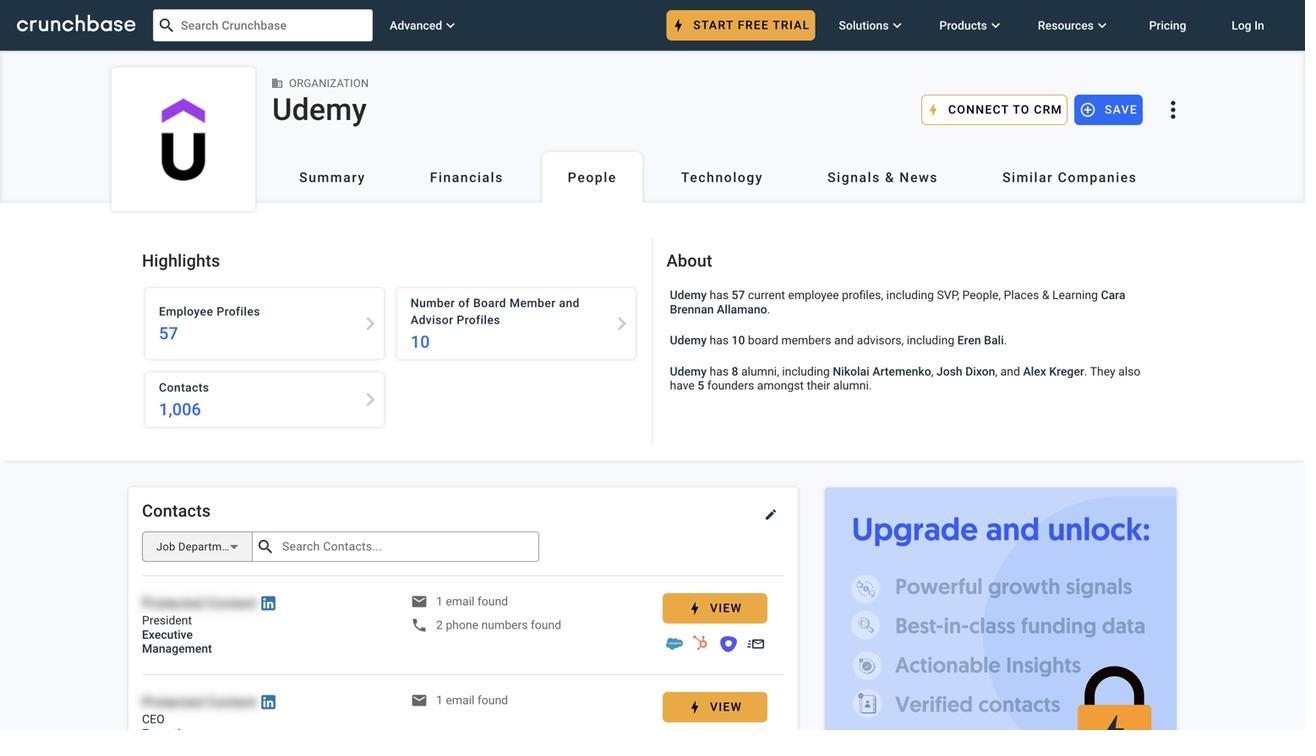 Task type: vqa. For each thing, say whether or not it's contained in the screenshot.
Signals
yes



Task type: describe. For each thing, give the bounding box(es) containing it.
connect
[[949, 103, 1009, 117]]

udemy for udemy has 8 alumni, including nikolai artemenko , josh dixon , and alex kreger .
[[670, 365, 707, 379]]

10 link
[[732, 334, 745, 348]]

employee
[[788, 288, 839, 302]]

Job Department field
[[142, 532, 252, 562]]

technology
[[681, 170, 763, 186]]

resources
[[1038, 18, 1094, 32]]

1 1 email found from the top
[[436, 595, 508, 609]]

alumni,
[[741, 365, 779, 379]]

1 vertical spatial found
[[531, 618, 561, 632]]

to
[[1013, 103, 1030, 117]]

save button
[[1075, 90, 1143, 130]]

summary link
[[274, 152, 391, 203]]

udemy link for 10
[[670, 334, 707, 348]]

svp,
[[937, 288, 960, 302]]

signals & news
[[828, 170, 938, 186]]

contacts 1,006
[[159, 381, 209, 420]]

trial
[[773, 18, 810, 32]]

udemy for udemy
[[272, 92, 367, 128]]

2 view button from the top
[[663, 687, 768, 728]]

2 horizontal spatial and
[[1001, 365, 1020, 379]]

free
[[738, 18, 769, 32]]

president executive management
[[142, 614, 212, 656]]

content for ceo
[[207, 695, 257, 711]]

similar
[[1003, 170, 1054, 186]]

department
[[178, 541, 238, 553]]

5
[[698, 379, 705, 393]]

log in
[[1232, 18, 1265, 32]]

artemenko
[[873, 365, 931, 379]]

57 link
[[732, 288, 745, 302]]

protected content for ceo
[[142, 695, 257, 711]]

bali
[[984, 334, 1004, 348]]

1,006
[[159, 400, 201, 420]]

people
[[568, 170, 617, 186]]

1 view button from the top
[[663, 588, 768, 629]]

companies
[[1058, 170, 1137, 186]]

0 horizontal spatial &
[[885, 170, 895, 186]]

2
[[436, 618, 443, 632]]

5 link
[[698, 379, 705, 393]]

people link
[[543, 152, 642, 203]]

current
[[748, 288, 785, 302]]

view for 2nd view 'button' from the top
[[710, 701, 742, 715]]

1 horizontal spatial 10
[[732, 334, 745, 348]]

people,
[[963, 288, 1001, 302]]

founders
[[707, 379, 754, 393]]

of
[[458, 296, 470, 310]]

josh
[[937, 365, 963, 379]]

phone
[[446, 618, 479, 632]]

more actions image
[[1160, 96, 1187, 123]]

executive
[[142, 628, 193, 642]]

similar companies
[[1003, 170, 1137, 186]]

view for first view 'button' from the top
[[710, 602, 742, 616]]

alex kreger link
[[1023, 365, 1085, 379]]

2 vertical spatial including
[[782, 365, 830, 379]]

8 link
[[732, 365, 739, 379]]

amongst
[[757, 379, 804, 393]]

cara brennan allamano link
[[670, 288, 1126, 316]]

and inside the number of board member and advisor
[[559, 296, 580, 310]]

management link
[[142, 642, 212, 656]]

number of board member and advisor
[[411, 296, 580, 327]]

udemy for udemy has 57 current employee profiles, including svp, people, places & learning
[[670, 288, 707, 302]]

udemy has 8 alumni, including nikolai artemenko , josh dixon , and alex kreger .
[[670, 365, 1088, 379]]

1 vertical spatial including
[[907, 334, 955, 348]]

also
[[1119, 365, 1141, 379]]

eren
[[958, 334, 981, 348]]

1 email from the top
[[446, 595, 475, 609]]

member
[[510, 296, 556, 310]]

contacts for contacts 1,006
[[159, 381, 209, 395]]

protected for president
[[142, 596, 203, 612]]

similar companies link
[[977, 152, 1163, 203]]

log in link
[[1208, 0, 1289, 51]]

1 vertical spatial .
[[1004, 334, 1007, 348]]

udemy has 57 current employee profiles, including svp, people, places & learning
[[670, 288, 1098, 302]]

has for 8
[[710, 365, 729, 379]]

2 1 email found from the top
[[436, 694, 508, 708]]

Search Contacts... field
[[282, 537, 533, 557]]

their
[[807, 379, 831, 393]]

alex
[[1023, 365, 1047, 379]]

protected for ceo
[[142, 695, 203, 711]]

highlights
[[142, 251, 220, 271]]

2 , from the left
[[995, 365, 998, 379]]

contacts for contacts
[[142, 501, 211, 521]]

0 horizontal spatial 10
[[411, 332, 430, 352]]

udemy logo image
[[112, 68, 255, 211]]

advanced button
[[373, 0, 476, 51]]

financials
[[430, 170, 504, 186]]

brennan
[[670, 303, 714, 316]]

president
[[142, 614, 192, 628]]

57 for udemy has 57 current employee profiles, including svp, people, places & learning
[[732, 288, 745, 302]]

have
[[670, 379, 695, 393]]

dixon
[[966, 365, 995, 379]]

start
[[694, 18, 734, 32]]



Task type: locate. For each thing, give the bounding box(es) containing it.
log
[[1232, 18, 1252, 32]]

, left josh
[[931, 365, 934, 379]]

3 has from the top
[[710, 365, 729, 379]]

2 horizontal spatial .
[[1085, 365, 1088, 379]]

profiles right employee
[[217, 305, 260, 319]]

1 horizontal spatial ,
[[995, 365, 998, 379]]

nikolai artemenko link
[[833, 365, 931, 379]]

1 vertical spatial email
[[446, 694, 475, 708]]

0 vertical spatial content
[[207, 596, 257, 612]]

0 horizontal spatial and
[[559, 296, 580, 310]]

0 vertical spatial contacts
[[159, 381, 209, 395]]

pricing
[[1149, 18, 1187, 32]]

& left news
[[885, 170, 895, 186]]

udemy link for 8
[[670, 365, 707, 379]]

start free trial
[[694, 18, 810, 32]]

and up nikolai
[[834, 334, 854, 348]]

udemy link for 57
[[670, 288, 707, 302]]

1 vertical spatial 1 email found
[[436, 694, 508, 708]]

and
[[559, 296, 580, 310], [834, 334, 854, 348], [1001, 365, 1020, 379]]

financials link
[[405, 152, 529, 203]]

1 1 from the top
[[436, 595, 443, 609]]

57 up allamano
[[732, 288, 745, 302]]

email up phone
[[446, 595, 475, 609]]

1 vertical spatial protected content
[[142, 695, 257, 711]]

numbers
[[481, 618, 528, 632]]

1 vertical spatial and
[[834, 334, 854, 348]]

0 vertical spatial 57
[[732, 288, 745, 302]]

1 view from the top
[[710, 602, 742, 616]]

cara
[[1101, 288, 1126, 302]]

in
[[1255, 18, 1265, 32]]

including up josh
[[907, 334, 955, 348]]

1 protected content from the top
[[142, 596, 257, 612]]

udemy down organization on the top of page
[[272, 92, 367, 128]]

has for 57
[[710, 288, 729, 302]]

contacts up 1,006
[[159, 381, 209, 395]]

number
[[411, 296, 455, 310]]

management
[[142, 642, 212, 656]]

udemy for udemy has 10 board members and advisors, including eren bali .
[[670, 334, 707, 348]]

josh dixon link
[[937, 365, 995, 379]]

1 vertical spatial contacts
[[142, 501, 211, 521]]

has
[[710, 288, 729, 302], [710, 334, 729, 348], [710, 365, 729, 379]]

udemy up have
[[670, 365, 707, 379]]

has left 57 link
[[710, 288, 729, 302]]

protected content
[[142, 596, 257, 612], [142, 695, 257, 711]]

. down current
[[767, 303, 771, 316]]

2 protected from the top
[[142, 695, 203, 711]]

button__ripple image
[[258, 594, 279, 614]]

udemy link up have
[[670, 365, 707, 379]]

0 vertical spatial has
[[710, 288, 729, 302]]

connect to crm
[[949, 103, 1063, 117]]

job department
[[156, 541, 238, 553]]

found up 2 phone numbers found
[[478, 595, 508, 609]]

eren bali link
[[958, 334, 1004, 348]]

0 horizontal spatial profiles
[[217, 305, 260, 319]]

, down bali
[[995, 365, 998, 379]]

protected up ceo
[[142, 695, 203, 711]]

& right places on the right
[[1042, 288, 1050, 302]]

1 email found up phone
[[436, 595, 508, 609]]

protected content up ceo
[[142, 695, 257, 711]]

udemy link down brennan
[[670, 334, 707, 348]]

0 horizontal spatial 57
[[159, 324, 178, 344]]

1 vertical spatial 1
[[436, 694, 443, 708]]

profiles,
[[842, 288, 884, 302]]

udemy has 10 board members and advisors, including eren bali .
[[670, 334, 1007, 348]]

products
[[940, 18, 987, 32]]

alumni.
[[833, 379, 872, 393]]

0 horizontal spatial ,
[[931, 365, 934, 379]]

57
[[732, 288, 745, 302], [159, 324, 178, 344]]

10
[[411, 332, 430, 352], [732, 334, 745, 348]]

2 udemy link from the top
[[670, 334, 707, 348]]

and right the member
[[559, 296, 580, 310]]

57 inside employee profiles 57
[[159, 324, 178, 344]]

has for 10
[[710, 334, 729, 348]]

solutions
[[839, 18, 889, 32]]

email down phone
[[446, 694, 475, 708]]

1 horizontal spatial and
[[834, 334, 854, 348]]

1 vertical spatial has
[[710, 334, 729, 348]]

1 vertical spatial view
[[710, 701, 742, 715]]

0 vertical spatial found
[[478, 595, 508, 609]]

2 phone numbers found
[[436, 618, 561, 632]]

1 email found
[[436, 595, 508, 609], [436, 694, 508, 708]]

1 vertical spatial protected
[[142, 695, 203, 711]]

.
[[767, 303, 771, 316], [1004, 334, 1007, 348], [1085, 365, 1088, 379]]

1 horizontal spatial 57
[[732, 288, 745, 302]]

0 horizontal spatial .
[[767, 303, 771, 316]]

summary
[[299, 170, 366, 186]]

solutions button
[[822, 0, 923, 51]]

2 email from the top
[[446, 694, 475, 708]]

found down 2 phone numbers found
[[478, 694, 508, 708]]

2 1 from the top
[[436, 694, 443, 708]]

0 vertical spatial email
[[446, 595, 475, 609]]

and left alex
[[1001, 365, 1020, 379]]

nikolai
[[833, 365, 870, 379]]

advisors,
[[857, 334, 904, 348]]

10 left board
[[732, 334, 745, 348]]

profiles inside employee profiles 57
[[217, 305, 260, 319]]

has left the 8 link
[[710, 365, 729, 379]]

found right numbers
[[531, 618, 561, 632]]

3 udemy link from the top
[[670, 365, 707, 379]]

8
[[732, 365, 739, 379]]

57 down employee
[[159, 324, 178, 344]]

found
[[478, 595, 508, 609], [531, 618, 561, 632], [478, 694, 508, 708]]

products button
[[923, 0, 1021, 51]]

2 vertical spatial has
[[710, 365, 729, 379]]

news
[[900, 170, 938, 186]]

0 vertical spatial view
[[710, 602, 742, 616]]

connect to crm button
[[921, 90, 1068, 130]]

udemy link up brennan
[[670, 288, 707, 302]]

1 vertical spatial view button
[[663, 687, 768, 728]]

2 vertical spatial and
[[1001, 365, 1020, 379]]

technology link
[[656, 152, 789, 203]]

employee profiles 57
[[159, 305, 260, 344]]

content left button__ripple image at the bottom left
[[207, 695, 257, 711]]

they
[[1090, 365, 1116, 379]]

1 horizontal spatial &
[[1042, 288, 1050, 302]]

1 up 2
[[436, 595, 443, 609]]

0 vertical spatial .
[[767, 303, 771, 316]]

contacts up job
[[142, 501, 211, 521]]

2 view from the top
[[710, 701, 742, 715]]

profiles
[[217, 305, 260, 319], [457, 313, 500, 327]]

0 vertical spatial protected
[[142, 596, 203, 612]]

content for president
[[207, 596, 257, 612]]

5 founders amongst their alumni.
[[698, 379, 872, 393]]

1 has from the top
[[710, 288, 729, 302]]

resources button
[[1021, 0, 1128, 51]]

cara brennan allamano
[[670, 288, 1126, 316]]

places
[[1004, 288, 1039, 302]]

0 vertical spatial 1 email found
[[436, 595, 508, 609]]

ceo
[[142, 713, 165, 727]]

job
[[156, 541, 175, 553]]

1 vertical spatial content
[[207, 695, 257, 711]]

has left 10 link on the top of the page
[[710, 334, 729, 348]]

advanced
[[390, 18, 442, 32]]

0 vertical spatial and
[[559, 296, 580, 310]]

contacts
[[159, 381, 209, 395], [142, 501, 211, 521]]

udemy down brennan
[[670, 334, 707, 348]]

udemy up brennan
[[670, 288, 707, 302]]

2 vertical spatial found
[[478, 694, 508, 708]]

about
[[667, 251, 713, 271]]

1
[[436, 595, 443, 609], [436, 694, 443, 708]]

10 down advisor
[[411, 332, 430, 352]]

1 protected from the top
[[142, 596, 203, 612]]

57 for employee profiles 57
[[159, 324, 178, 344]]

0 vertical spatial protected content
[[142, 596, 257, 612]]

they also have
[[670, 365, 1141, 393]]

save
[[1105, 103, 1138, 117]]

1 , from the left
[[931, 365, 934, 379]]

0 vertical spatial udemy link
[[670, 288, 707, 302]]

view button
[[663, 588, 768, 629], [663, 687, 768, 728]]

0 vertical spatial &
[[885, 170, 895, 186]]

including left 'svp,'
[[887, 288, 934, 302]]

board
[[748, 334, 779, 348]]

1 vertical spatial 57
[[159, 324, 178, 344]]

button__ripple image
[[258, 692, 279, 713]]

members
[[781, 334, 832, 348]]

. left they
[[1085, 365, 1088, 379]]

pricing link
[[1128, 0, 1208, 51]]

Search Crunchbase field
[[153, 9, 373, 41]]

start free trial link
[[666, 5, 815, 46]]

organization
[[289, 77, 369, 90]]

allamano
[[717, 303, 767, 316]]

including up their
[[782, 365, 830, 379]]

. right eren
[[1004, 334, 1007, 348]]

1 down 2
[[436, 694, 443, 708]]

0 vertical spatial view button
[[663, 588, 768, 629]]

1 vertical spatial &
[[1042, 288, 1050, 302]]

view
[[710, 602, 742, 616], [710, 701, 742, 715]]

content
[[207, 596, 257, 612], [207, 695, 257, 711]]

employee
[[159, 305, 213, 319]]

1 horizontal spatial .
[[1004, 334, 1007, 348]]

udemy
[[272, 92, 367, 128], [670, 288, 707, 302], [670, 334, 707, 348], [670, 365, 707, 379]]

1 email found down phone
[[436, 694, 508, 708]]

2 content from the top
[[207, 695, 257, 711]]

1 content from the top
[[207, 596, 257, 612]]

protected content for president
[[142, 596, 257, 612]]

,
[[931, 365, 934, 379], [995, 365, 998, 379]]

2 protected content from the top
[[142, 695, 257, 711]]

content left button__ripple icon
[[207, 596, 257, 612]]

protected up president
[[142, 596, 203, 612]]

0 vertical spatial 1
[[436, 595, 443, 609]]

2 vertical spatial .
[[1085, 365, 1088, 379]]

0 vertical spatial including
[[887, 288, 934, 302]]

advisor
[[411, 313, 454, 327]]

1 udemy link from the top
[[670, 288, 707, 302]]

2 vertical spatial udemy link
[[670, 365, 707, 379]]

1 vertical spatial udemy link
[[670, 334, 707, 348]]

protected content up president
[[142, 596, 257, 612]]

signals
[[828, 170, 881, 186]]

1 horizontal spatial profiles
[[457, 313, 500, 327]]

2 has from the top
[[710, 334, 729, 348]]

profiles down board
[[457, 313, 500, 327]]



